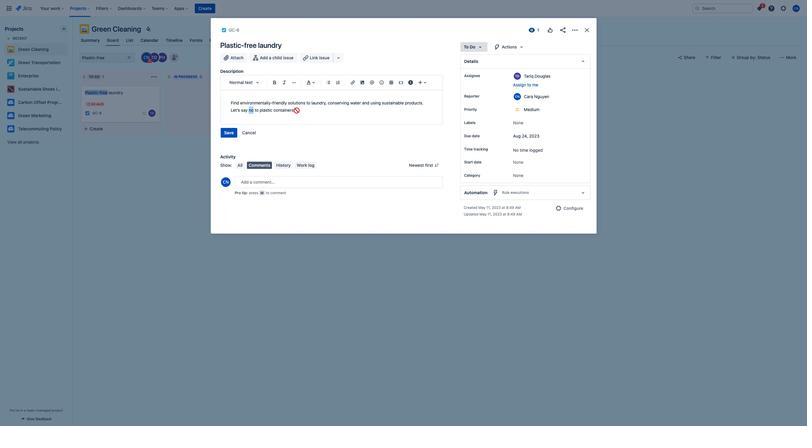 Task type: locate. For each thing, give the bounding box(es) containing it.
gc- right task image
[[92, 111, 99, 116]]

2 vertical spatial 2023
[[493, 212, 502, 217]]

green
[[92, 25, 111, 33], [18, 47, 30, 52], [18, 60, 30, 65], [18, 113, 30, 118]]

may right the created
[[478, 206, 486, 210]]

text
[[245, 80, 253, 85]]

0 vertical spatial gc-6
[[229, 27, 239, 33]]

a
[[269, 55, 271, 60], [24, 409, 26, 413]]

1 horizontal spatial 0
[[271, 74, 274, 79]]

tariq douglas image
[[150, 53, 159, 62]]

actions image
[[571, 27, 578, 34]]

view
[[7, 140, 17, 145]]

in progress 0
[[174, 74, 202, 79]]

1 horizontal spatial gc-6
[[229, 27, 239, 33]]

11, right the created
[[487, 206, 491, 210]]

2 issue from the left
[[319, 55, 330, 60]]

bold ⌘b image
[[271, 79, 278, 86]]

1 horizontal spatial create
[[198, 6, 212, 11]]

sustainable
[[18, 87, 41, 92]]

policy
[[50, 126, 62, 131]]

plastic-free laundry up the 24 aug
[[85, 90, 123, 95]]

tracking
[[474, 147, 488, 152]]

cleaning
[[113, 25, 141, 33], [31, 47, 49, 52]]

actions button
[[490, 42, 529, 52]]

date right the due
[[472, 134, 480, 138]]

0 vertical spatial plastic-free laundry
[[220, 41, 282, 49]]

2 none from the top
[[513, 160, 523, 165]]

reports
[[249, 38, 265, 43]]

2023 right the created
[[492, 206, 501, 210]]

gc-6 link right task icon
[[229, 27, 239, 34]]

0 horizontal spatial gc-
[[92, 111, 99, 116]]

newest first
[[409, 163, 433, 168]]

add
[[260, 55, 268, 60]]

to left 1
[[89, 75, 94, 79]]

aug right the 24
[[96, 102, 104, 106]]

tariq
[[524, 73, 534, 79]]

plastic- up the 24
[[85, 90, 100, 95]]

to do button
[[460, 42, 487, 52]]

1 horizontal spatial gc-6 link
[[229, 27, 239, 34]]

green transportation
[[18, 60, 61, 65]]

1 horizontal spatial to
[[464, 44, 469, 49]]

1 vertical spatial plastic-
[[85, 90, 100, 95]]

green down carbon
[[18, 113, 30, 118]]

payton hansen image
[[157, 53, 167, 62]]

save
[[224, 130, 234, 135]]

green cleaning up green transportation link
[[18, 47, 49, 52]]

do left 1
[[95, 75, 100, 79]]

0 horizontal spatial issue
[[283, 55, 294, 60]]

enterprise
[[18, 73, 39, 78]]

1 horizontal spatial plastic-free laundry
[[220, 41, 282, 49]]

0 horizontal spatial plastic-free laundry
[[85, 90, 123, 95]]

24,
[[522, 134, 528, 139]]

automation element
[[460, 186, 591, 200]]

0 vertical spatial date
[[472, 134, 480, 138]]

free right issues link
[[244, 41, 257, 49]]

projects
[[5, 26, 23, 32]]

table image
[[388, 79, 395, 86]]

plastic- up attach button
[[220, 41, 244, 49]]

add a child issue button
[[250, 53, 297, 63]]

1 vertical spatial date
[[474, 160, 482, 165]]

issue right link
[[319, 55, 330, 60]]

created may 11, 2023 at 8:49 am updated may 11, 2023 at 8:49 am
[[464, 206, 522, 217]]

1 vertical spatial 2023
[[492, 206, 501, 210]]

:no_entry_sign: image
[[294, 108, 300, 114]]

menu bar containing all
[[235, 162, 317, 169]]

0 vertical spatial free
[[244, 41, 257, 49]]

1 horizontal spatial create button
[[195, 3, 215, 13]]

6
[[237, 27, 239, 33], [99, 111, 102, 116]]

pro
[[235, 191, 241, 195]]

8:49 down rule executions
[[507, 212, 515, 217]]

to for to do 1
[[89, 75, 94, 79]]

cleaning up green transportation
[[31, 47, 49, 52]]

1 vertical spatial laundry
[[109, 90, 123, 95]]

environmentally-
[[240, 100, 272, 106]]

8:49 down rule
[[506, 206, 514, 210]]

work
[[297, 163, 307, 168]]

1 vertical spatial do
[[95, 75, 100, 79]]

0 vertical spatial laundry
[[258, 41, 282, 49]]

may right updated
[[480, 212, 487, 217]]

work log button
[[295, 162, 316, 169]]

telecommuting policy link
[[5, 123, 65, 135]]

0 horizontal spatial gc-6 link
[[92, 111, 102, 116]]

free up the 24 aug
[[100, 90, 107, 95]]

activity
[[220, 154, 236, 159]]

1 horizontal spatial do
[[470, 44, 475, 49]]

1 horizontal spatial a
[[269, 55, 271, 60]]

1 horizontal spatial 6
[[237, 27, 239, 33]]

create banner
[[0, 0, 807, 17]]

1 vertical spatial create
[[90, 126, 103, 131]]

1 vertical spatial aug
[[513, 134, 521, 139]]

plastic-free laundry inside dialog
[[220, 41, 282, 49]]

to up details
[[464, 44, 469, 49]]

summary
[[81, 38, 100, 43]]

Search board text field
[[80, 53, 126, 62]]

emoji image
[[378, 79, 385, 86]]

1 vertical spatial a
[[24, 409, 26, 413]]

do inside dropdown button
[[470, 44, 475, 49]]

conserving
[[328, 100, 349, 106]]

category
[[464, 173, 480, 178]]

0 horizontal spatial aug
[[96, 102, 104, 106]]

medium image
[[142, 111, 147, 116]]

assign
[[513, 82, 526, 87]]

0 horizontal spatial free
[[100, 90, 107, 95]]

updated
[[464, 212, 479, 217]]

task image
[[85, 111, 90, 116]]

let's
[[231, 108, 240, 113]]

0 vertical spatial do
[[470, 44, 475, 49]]

0
[[200, 74, 202, 79], [271, 74, 274, 79]]

0 vertical spatial at
[[502, 206, 505, 210]]

start date
[[464, 160, 482, 165]]

aug inside plastic-free laundry dialog
[[513, 134, 521, 139]]

green marketing link
[[5, 110, 65, 122]]

1 vertical spatial at
[[503, 212, 506, 217]]

24 august 2023 image
[[86, 102, 91, 107]]

time
[[464, 147, 473, 152]]

2 vertical spatial none
[[513, 173, 523, 178]]

green for green transportation link
[[18, 60, 30, 65]]

assign to me
[[513, 82, 538, 87]]

gc-6 inside plastic-free laundry dialog
[[229, 27, 239, 33]]

green cleaning link
[[5, 43, 65, 55]]

1 vertical spatial to
[[89, 75, 94, 79]]

gc-6 right task icon
[[229, 27, 239, 33]]

details
[[464, 59, 478, 64]]

0 vertical spatial gc-6 link
[[229, 27, 239, 34]]

0 vertical spatial plastic-
[[220, 41, 244, 49]]

green down recent
[[18, 47, 30, 52]]

1 horizontal spatial issue
[[319, 55, 330, 60]]

gc- left copy link to issue 'image'
[[229, 27, 237, 33]]

3 none from the top
[[513, 173, 523, 178]]

cleaning up the list in the top left of the page
[[113, 25, 141, 33]]

using
[[370, 100, 381, 106]]

0 horizontal spatial cleaning
[[31, 47, 49, 52]]

0 horizontal spatial laundry
[[109, 90, 123, 95]]

attach
[[231, 55, 244, 60]]

a right add
[[269, 55, 271, 60]]

jira image
[[16, 5, 31, 12], [16, 5, 31, 12]]

due date
[[464, 134, 480, 138]]

summary link
[[80, 35, 101, 46]]

gc-6 down the 24 aug
[[92, 111, 102, 116]]

pro tip: press m to comment
[[235, 191, 286, 195]]

initiative
[[56, 87, 73, 92]]

to for to do
[[464, 44, 469, 49]]

Add a comment… field
[[235, 176, 443, 188]]

1 0 from the left
[[200, 74, 202, 79]]

issue right the 'child'
[[283, 55, 294, 60]]

containers
[[273, 108, 294, 113]]

0 vertical spatial gc-
[[229, 27, 237, 33]]

do up details
[[470, 44, 475, 49]]

issue inside button
[[319, 55, 330, 60]]

cara nguyen
[[524, 94, 549, 99]]

to left the me
[[527, 82, 531, 87]]

0 vertical spatial cleaning
[[113, 25, 141, 33]]

Search field
[[693, 3, 753, 13]]

1 horizontal spatial aug
[[513, 134, 521, 139]]

0 horizontal spatial to
[[89, 75, 94, 79]]

recent
[[13, 36, 27, 41]]

1 vertical spatial plastic-free laundry
[[85, 90, 123, 95]]

1 vertical spatial gc-6
[[92, 111, 102, 116]]

products.
[[405, 100, 423, 106]]

1 vertical spatial cleaning
[[31, 47, 49, 52]]

to inside to do 1
[[89, 75, 94, 79]]

0 horizontal spatial create button
[[80, 124, 161, 134]]

green up enterprise
[[18, 60, 30, 65]]

1 horizontal spatial green cleaning
[[92, 25, 141, 33]]

do for to do 1
[[95, 75, 100, 79]]

normal
[[229, 80, 244, 85]]

0 vertical spatial create
[[198, 6, 212, 11]]

1 horizontal spatial plastic-
[[220, 41, 244, 49]]

2023 right 24,
[[529, 134, 539, 139]]

0 vertical spatial none
[[513, 120, 523, 125]]

do
[[470, 44, 475, 49], [95, 75, 100, 79]]

reporter
[[464, 94, 480, 99]]

green up summary
[[92, 25, 111, 33]]

0 right progress
[[200, 74, 202, 79]]

to right no on the left top of page
[[255, 108, 259, 113]]

0 horizontal spatial gc-6
[[92, 111, 102, 116]]

24
[[91, 102, 95, 106]]

tab list
[[76, 35, 804, 46]]

assignee pin to top. only you can see pinned fields. image
[[481, 74, 486, 78]]

date right start
[[474, 160, 482, 165]]

nguyen
[[534, 94, 549, 99]]

search image
[[695, 6, 700, 11]]

0 horizontal spatial do
[[95, 75, 100, 79]]

aug
[[96, 102, 104, 106], [513, 134, 521, 139]]

to inside dropdown button
[[464, 44, 469, 49]]

0 vertical spatial 6
[[237, 27, 239, 33]]

1 vertical spatial gc-
[[92, 111, 99, 116]]

1 issue from the left
[[283, 55, 294, 60]]

add a child issue
[[260, 55, 294, 60]]

0 horizontal spatial create
[[90, 126, 103, 131]]

save button
[[221, 128, 237, 138]]

1 horizontal spatial free
[[244, 41, 257, 49]]

8:49
[[506, 206, 514, 210], [507, 212, 515, 217]]

2 0 from the left
[[271, 74, 274, 79]]

1 vertical spatial green cleaning
[[18, 47, 49, 52]]

2
[[762, 3, 764, 8]]

labels pin to top. only you can see pinned fields. image
[[477, 121, 482, 125]]

0 vertical spatial 11,
[[487, 206, 491, 210]]

m
[[261, 191, 264, 195]]

0 vertical spatial create button
[[195, 3, 215, 13]]

0 right done
[[271, 74, 274, 79]]

0 vertical spatial a
[[269, 55, 271, 60]]

plastic-free laundry up add
[[220, 41, 282, 49]]

11, right updated
[[488, 212, 492, 217]]

aug 24, 2023
[[513, 134, 539, 139]]

6 down the 24 aug
[[99, 111, 102, 116]]

create column image
[[337, 72, 345, 79]]

none
[[513, 120, 523, 125], [513, 160, 523, 165], [513, 173, 523, 178]]

douglas
[[535, 73, 551, 79]]

water
[[350, 100, 361, 106]]

laundry inside dialog
[[258, 41, 282, 49]]

none up the executions
[[513, 173, 523, 178]]

1 horizontal spatial cleaning
[[113, 25, 141, 33]]

2023 right updated
[[493, 212, 502, 217]]

0 vertical spatial to
[[464, 44, 469, 49]]

create inside primary element
[[198, 6, 212, 11]]

2023
[[529, 134, 539, 139], [492, 206, 501, 210], [493, 212, 502, 217]]

gc-6 link down the 24 aug
[[92, 111, 102, 116]]

create button inside primary element
[[195, 3, 215, 13]]

due
[[464, 134, 471, 138]]

1 vertical spatial none
[[513, 160, 523, 165]]

menu bar
[[235, 162, 317, 169]]

1 vertical spatial 8:49
[[507, 212, 515, 217]]

6 up issues
[[237, 27, 239, 33]]

rule executions
[[502, 191, 529, 195]]

clear image
[[127, 55, 131, 60]]

none down no
[[513, 160, 523, 165]]

0 horizontal spatial 6
[[99, 111, 102, 116]]

aug left 24,
[[513, 134, 521, 139]]

0 vertical spatial 2023
[[529, 134, 539, 139]]

reports link
[[248, 35, 266, 46]]

find environmentally-friendly solutions to laundry, conserving water and using sustainable products. let's say no to plastic containers
[[231, 100, 425, 113]]

do for to do
[[470, 44, 475, 49]]

gc-6
[[229, 27, 239, 33], [92, 111, 102, 116]]

6 inside plastic-free laundry dialog
[[237, 27, 239, 33]]

a right in
[[24, 409, 26, 413]]

0 horizontal spatial 0
[[200, 74, 202, 79]]

1 horizontal spatial gc-
[[229, 27, 237, 33]]

calendar link
[[139, 35, 160, 46]]

add people image
[[171, 54, 178, 61]]

1 horizontal spatial laundry
[[258, 41, 282, 49]]

task image
[[221, 28, 226, 33]]

vote options: no one has voted for this issue yet. image
[[547, 27, 554, 34]]

create
[[198, 6, 212, 11], [90, 126, 103, 131]]

1 vertical spatial 6
[[99, 111, 102, 116]]

none up 24,
[[513, 120, 523, 125]]

0 horizontal spatial green cleaning
[[18, 47, 49, 52]]

do inside to do 1
[[95, 75, 100, 79]]

green cleaning up the board
[[92, 25, 141, 33]]



Task type: vqa. For each thing, say whether or not it's contained in the screenshot.


Task type: describe. For each thing, give the bounding box(es) containing it.
link issue
[[310, 55, 330, 60]]

1 vertical spatial create button
[[80, 124, 161, 134]]

copy link to issue image
[[238, 27, 243, 32]]

history button
[[275, 162, 293, 169]]

1 vertical spatial free
[[100, 90, 107, 95]]

first
[[425, 163, 433, 168]]

6 for 'gc-6' link to the bottom
[[99, 111, 102, 116]]

to inside button
[[527, 82, 531, 87]]

add image, video, or file image
[[359, 79, 366, 86]]

created
[[464, 206, 477, 210]]

start
[[464, 160, 473, 165]]

tab list containing board
[[76, 35, 804, 46]]

numbered list ⌘⇧7 image
[[334, 79, 341, 86]]

profile image of cara nguyen image
[[221, 178, 231, 187]]

forms link
[[189, 35, 204, 46]]

green marketing
[[18, 113, 51, 118]]

in
[[20, 409, 23, 413]]

menu bar inside plastic-free laundry dialog
[[235, 162, 317, 169]]

managed
[[36, 409, 51, 413]]

link image
[[349, 79, 356, 86]]

0 horizontal spatial a
[[24, 409, 26, 413]]

more formatting image
[[290, 79, 297, 86]]

to right m
[[266, 191, 269, 195]]

newest first image
[[434, 163, 439, 168]]

share image
[[559, 27, 566, 34]]

to left laundry, at the top left
[[307, 100, 310, 106]]

to do 1
[[89, 74, 104, 79]]

rule
[[502, 191, 510, 195]]

0 vertical spatial green cleaning
[[92, 25, 141, 33]]

done
[[259, 75, 269, 79]]

assign to me button
[[513, 82, 584, 88]]

primary element
[[4, 0, 693, 17]]

green for green cleaning link on the left top
[[18, 47, 30, 52]]

newest
[[409, 163, 424, 168]]

italic ⌘i image
[[281, 79, 288, 86]]

:no_entry_sign: image
[[294, 108, 300, 114]]

solutions
[[288, 100, 305, 106]]

1 none from the top
[[513, 120, 523, 125]]

0 vertical spatial may
[[478, 206, 486, 210]]

newest first button
[[405, 162, 443, 169]]

timeline
[[166, 38, 183, 43]]

projects
[[23, 140, 39, 145]]

view all projects
[[7, 140, 39, 145]]

enterprise link
[[5, 70, 65, 82]]

pages link
[[208, 35, 223, 46]]

actions
[[502, 44, 517, 49]]

mention image
[[368, 79, 376, 86]]

program
[[47, 100, 64, 105]]

configure
[[564, 206, 583, 211]]

1 vertical spatial gc-6 link
[[92, 111, 102, 116]]

0 vertical spatial aug
[[96, 102, 104, 106]]

telecommuting policy
[[18, 126, 62, 131]]

all
[[238, 163, 243, 168]]

0 vertical spatial 8:49
[[506, 206, 514, 210]]

time
[[520, 148, 528, 153]]

cara nguyen image
[[142, 53, 151, 62]]

done 0
[[259, 74, 274, 79]]

link web pages and more image
[[335, 54, 342, 62]]

code snippet image
[[397, 79, 404, 86]]

1 vertical spatial may
[[480, 212, 487, 217]]

gc-6 for the top 'gc-6' link
[[229, 27, 239, 33]]

you're in a team-managed project
[[9, 409, 63, 413]]

0 horizontal spatial plastic-
[[85, 90, 100, 95]]

6 for the top 'gc-6' link
[[237, 27, 239, 33]]

configure link
[[552, 204, 587, 214]]

team-
[[27, 409, 36, 413]]

info panel image
[[407, 79, 414, 86]]

24 august 2023 image
[[86, 102, 91, 107]]

sustainable
[[382, 100, 404, 106]]

gc- inside plastic-free laundry dialog
[[229, 27, 237, 33]]

attach button
[[220, 53, 247, 63]]

time tracking
[[464, 147, 488, 152]]

say
[[241, 108, 248, 113]]

pages
[[210, 38, 222, 43]]

history
[[276, 163, 291, 168]]

tariq douglas image
[[148, 110, 156, 117]]

me
[[532, 82, 538, 87]]

1 vertical spatial 11,
[[488, 212, 492, 217]]

child
[[272, 55, 282, 60]]

cancel button
[[239, 128, 260, 138]]

press
[[249, 191, 258, 195]]

plastic- inside dialog
[[220, 41, 244, 49]]

none for start date
[[513, 160, 523, 165]]

in
[[174, 75, 178, 79]]

close image
[[583, 27, 591, 34]]

normal text button
[[227, 76, 265, 89]]

a inside button
[[269, 55, 271, 60]]

1 vertical spatial am
[[516, 212, 522, 217]]

give
[[27, 417, 34, 422]]

1
[[102, 74, 104, 79]]

view all projects link
[[5, 137, 68, 148]]

carbon
[[18, 100, 33, 105]]

date for none
[[474, 160, 482, 165]]

green for green marketing link
[[18, 113, 30, 118]]

plastic-free laundry dialog
[[211, 18, 597, 234]]

details element
[[460, 54, 591, 69]]

description
[[220, 69, 244, 74]]

assignee
[[464, 74, 480, 78]]

date for aug 24, 2023
[[472, 134, 480, 138]]

tip:
[[242, 191, 248, 195]]

no time logged
[[513, 148, 543, 153]]

all button
[[236, 162, 244, 169]]

tariq douglas
[[524, 73, 551, 79]]

priority
[[464, 107, 477, 112]]

work log
[[297, 163, 314, 168]]

24 aug
[[91, 102, 104, 106]]

bullet list ⌘⇧8 image
[[325, 79, 332, 86]]

normal text
[[229, 80, 253, 85]]

0 vertical spatial am
[[515, 206, 521, 210]]

Description - Main content area, start typing to enter text. text field
[[231, 100, 432, 114]]

all
[[18, 140, 22, 145]]

free inside dialog
[[244, 41, 257, 49]]

to do
[[464, 44, 475, 49]]

issues
[[229, 38, 242, 43]]

issue inside button
[[283, 55, 294, 60]]

gc-6 for 'gc-6' link to the bottom
[[92, 111, 102, 116]]

none for category
[[513, 173, 523, 178]]

issues link
[[228, 35, 243, 46]]

calendar
[[141, 38, 158, 43]]

labels
[[464, 121, 476, 125]]

transportation
[[31, 60, 61, 65]]

progress
[[178, 75, 197, 79]]

collapse recent projects image
[[5, 35, 12, 42]]

show:
[[220, 163, 232, 168]]

project
[[52, 409, 63, 413]]

log
[[308, 163, 314, 168]]

friendly
[[272, 100, 287, 106]]

cara
[[524, 94, 533, 99]]

no
[[513, 148, 519, 153]]

comments button
[[247, 162, 272, 169]]



